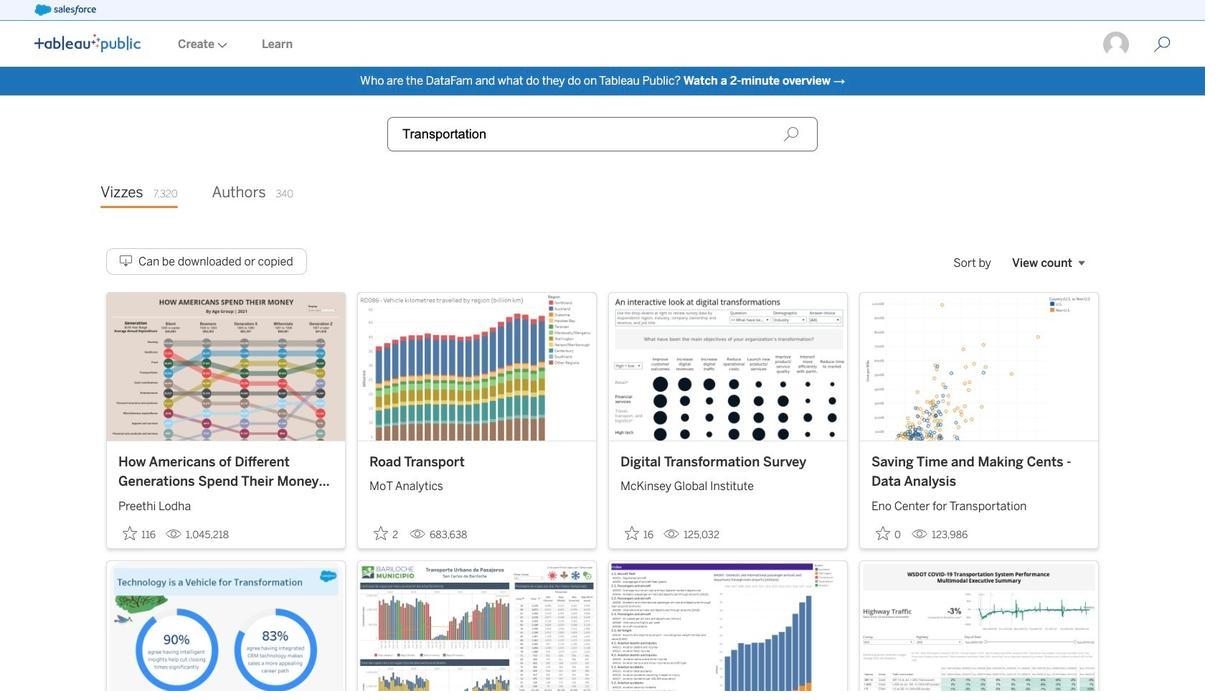Task type: locate. For each thing, give the bounding box(es) containing it.
3 add favorite button from the left
[[621, 522, 658, 545]]

add favorite image
[[625, 526, 639, 540]]

workbook thumbnail image
[[107, 293, 345, 440], [358, 293, 596, 440], [609, 293, 848, 440], [860, 293, 1099, 440], [107, 561, 345, 691], [358, 561, 596, 691], [609, 561, 848, 691], [860, 561, 1099, 691]]

1 add favorite image from the left
[[123, 526, 137, 540]]

2 add favorite image from the left
[[374, 526, 388, 540]]

create image
[[215, 42, 228, 48]]

Add Favorite button
[[118, 522, 160, 545], [370, 522, 404, 545], [621, 522, 658, 545], [872, 522, 906, 545]]

1 horizontal spatial add favorite image
[[374, 526, 388, 540]]

1 add favorite button from the left
[[118, 522, 160, 545]]

salesforce logo image
[[34, 4, 96, 16]]

3 add favorite image from the left
[[876, 526, 891, 540]]

add favorite image for second add favorite button from the left
[[374, 526, 388, 540]]

logo image
[[34, 34, 141, 52]]

Search input field
[[388, 117, 818, 151]]

2 horizontal spatial add favorite image
[[876, 526, 891, 540]]

0 horizontal spatial add favorite image
[[123, 526, 137, 540]]

add favorite image
[[123, 526, 137, 540], [374, 526, 388, 540], [876, 526, 891, 540]]



Task type: vqa. For each thing, say whether or not it's contained in the screenshot.
fourth ADD FAVORITE button from the left
yes



Task type: describe. For each thing, give the bounding box(es) containing it.
4 add favorite button from the left
[[872, 522, 906, 545]]

2 add favorite button from the left
[[370, 522, 404, 545]]

gary.orlando image
[[1102, 30, 1131, 59]]

go to search image
[[1137, 36, 1188, 53]]

add favorite image for 4th add favorite button from the right
[[123, 526, 137, 540]]

search image
[[784, 126, 799, 142]]

add favorite image for 4th add favorite button from the left
[[876, 526, 891, 540]]



